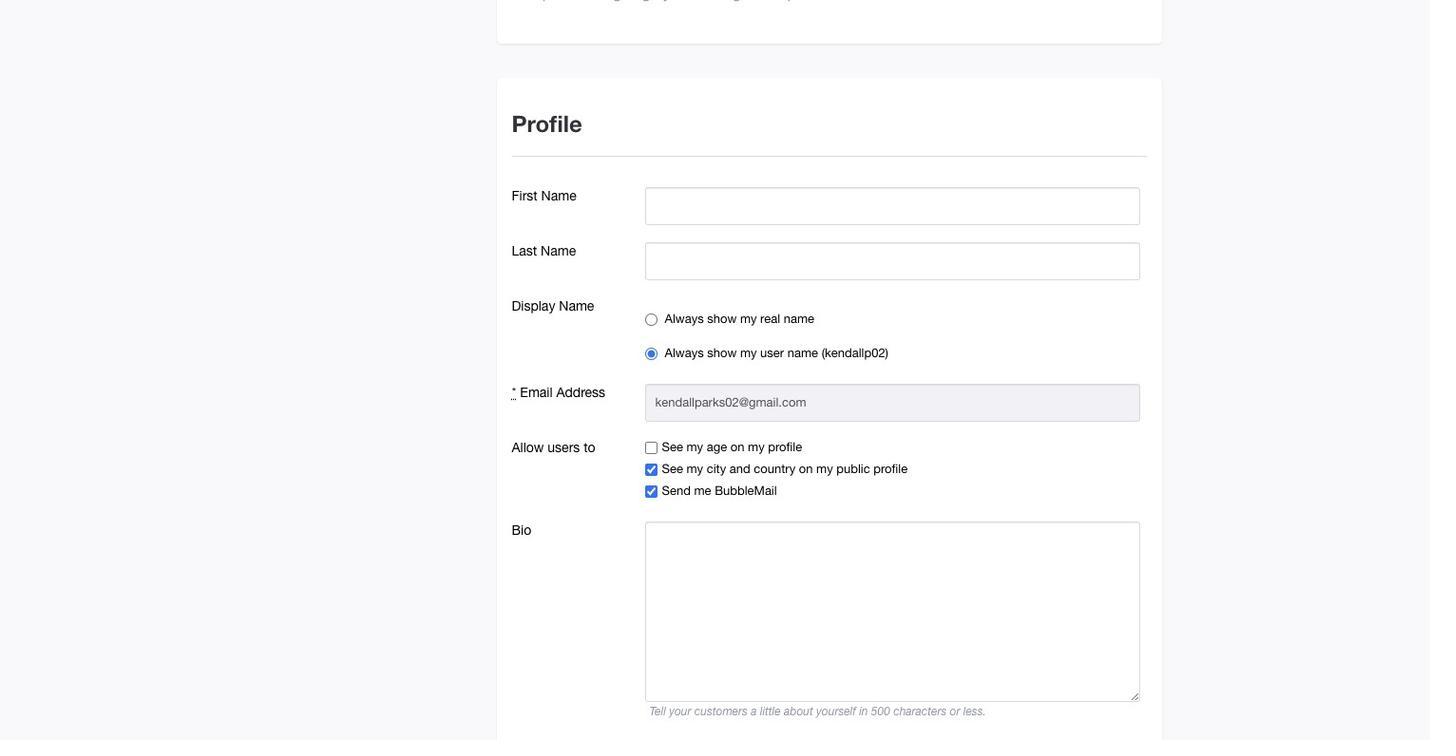 Task type: locate. For each thing, give the bounding box(es) containing it.
0 vertical spatial name
[[784, 311, 815, 326]]

1 always from the top
[[665, 311, 704, 326]]

profile up see my city and country on my public profile
[[768, 440, 802, 455]]

bubblemail
[[715, 484, 777, 498]]

characters
[[894, 706, 947, 719]]

First Name text field
[[645, 187, 1140, 225]]

your
[[669, 706, 691, 719]]

in
[[859, 706, 868, 719]]

my up and
[[748, 440, 765, 455]]

1 vertical spatial name
[[541, 243, 576, 258]]

0 horizontal spatial on
[[731, 440, 745, 455]]

1 vertical spatial profile
[[874, 462, 908, 476]]

name for last name
[[541, 243, 576, 258]]

show left real
[[707, 311, 737, 326]]

0 horizontal spatial profile
[[768, 440, 802, 455]]

city
[[707, 462, 726, 476]]

name for real
[[784, 311, 815, 326]]

0 vertical spatial show
[[707, 311, 737, 326]]

little
[[760, 706, 781, 719]]

0 vertical spatial name
[[541, 188, 577, 203]]

display
[[512, 298, 555, 313]]

on
[[731, 440, 745, 455], [799, 462, 813, 476]]

name right last
[[541, 243, 576, 258]]

me
[[694, 484, 711, 498]]

2 show from the top
[[707, 346, 737, 361]]

0 vertical spatial see
[[662, 440, 683, 455]]

on right country
[[799, 462, 813, 476]]

my left the public
[[817, 462, 833, 476]]

profile
[[768, 440, 802, 455], [874, 462, 908, 476]]

see
[[662, 440, 683, 455], [662, 462, 683, 476]]

1 show from the top
[[707, 311, 737, 326]]

always right always show my user name (kendallp02) radio
[[665, 346, 704, 361]]

show down always show my real name
[[707, 346, 737, 361]]

tell your customers a little about yourself in 500 characters or less.
[[650, 706, 986, 719]]

show
[[707, 311, 737, 326], [707, 346, 737, 361]]

allow
[[512, 440, 544, 456]]

always right 'always show my real name' radio
[[665, 311, 704, 326]]

name for display name
[[559, 298, 594, 313]]

my
[[740, 311, 757, 326], [740, 346, 757, 361], [687, 440, 703, 455], [748, 440, 765, 455], [687, 462, 703, 476], [817, 462, 833, 476]]

1 horizontal spatial on
[[799, 462, 813, 476]]

2 vertical spatial name
[[559, 298, 594, 313]]

first name
[[512, 188, 577, 203]]

customers
[[695, 706, 748, 719]]

name
[[784, 311, 815, 326], [788, 346, 818, 361]]

a
[[751, 706, 757, 719]]

0 vertical spatial profile
[[768, 440, 802, 455]]

1 see from the top
[[662, 440, 683, 455]]

Bio text field
[[645, 522, 1140, 703]]

name right first
[[541, 188, 577, 203]]

first
[[512, 188, 538, 203]]

name right real
[[784, 311, 815, 326]]

0 vertical spatial always
[[665, 311, 704, 326]]

Always show my real name radio
[[645, 313, 657, 326]]

name
[[541, 188, 577, 203], [541, 243, 576, 258], [559, 298, 594, 313]]

always for always show my user name (kendallp02)
[[665, 346, 704, 361]]

2 always from the top
[[665, 346, 704, 361]]

1 vertical spatial always
[[665, 346, 704, 361]]

address
[[556, 385, 606, 400]]

1 vertical spatial show
[[707, 346, 737, 361]]

on right age
[[731, 440, 745, 455]]

None email field
[[645, 384, 1140, 422]]

1 vertical spatial on
[[799, 462, 813, 476]]

name right display at the top
[[559, 298, 594, 313]]

500
[[871, 706, 890, 719]]

Always show my user name (kendallp02) radio
[[645, 348, 657, 361]]

profile right the public
[[874, 462, 908, 476]]

last
[[512, 243, 537, 258]]

None checkbox
[[645, 442, 657, 455], [645, 464, 657, 476], [645, 486, 657, 498], [645, 442, 657, 455], [645, 464, 657, 476], [645, 486, 657, 498]]

always
[[665, 311, 704, 326], [665, 346, 704, 361]]

my left city
[[687, 462, 703, 476]]

1 vertical spatial name
[[788, 346, 818, 361]]

1 vertical spatial see
[[662, 462, 683, 476]]

bio
[[512, 523, 532, 538]]

to
[[584, 440, 596, 456]]

(kendallp02)
[[822, 346, 889, 361]]

see for see my age on my profile
[[662, 440, 683, 455]]

real
[[760, 311, 780, 326]]

name right user
[[788, 346, 818, 361]]

1 horizontal spatial profile
[[874, 462, 908, 476]]

2 see from the top
[[662, 462, 683, 476]]

email
[[520, 385, 553, 400]]



Task type: describe. For each thing, give the bounding box(es) containing it.
and
[[730, 462, 751, 476]]

country
[[754, 462, 796, 476]]

0 vertical spatial on
[[731, 440, 745, 455]]

name for first name
[[541, 188, 577, 203]]

my left age
[[687, 440, 703, 455]]

see my age on my profile
[[662, 440, 802, 455]]

my left real
[[740, 311, 757, 326]]

last name
[[512, 243, 576, 258]]

show for real
[[707, 311, 737, 326]]

see my city and country on my public profile
[[662, 462, 908, 476]]

* email address
[[512, 385, 606, 400]]

allow users to
[[512, 440, 596, 456]]

user
[[760, 346, 784, 361]]

always show my user name (kendallp02)
[[665, 346, 889, 361]]

*
[[512, 385, 517, 400]]

or
[[950, 706, 960, 719]]

always show my real name
[[665, 311, 815, 326]]

profile
[[512, 110, 582, 137]]

tell
[[650, 706, 666, 719]]

show for user
[[707, 346, 737, 361]]

send me bubblemail
[[662, 484, 777, 498]]

display name
[[512, 298, 594, 313]]

yourself
[[817, 706, 856, 719]]

send
[[662, 484, 691, 498]]

about
[[784, 706, 813, 719]]

age
[[707, 440, 727, 455]]

public
[[837, 462, 870, 476]]

less.
[[964, 706, 986, 719]]

name for user
[[788, 346, 818, 361]]

Last Name text field
[[645, 242, 1140, 280]]

users
[[548, 440, 580, 456]]

my left user
[[740, 346, 757, 361]]

always for always show my real name
[[665, 311, 704, 326]]

see for see my city and country on my public profile
[[662, 462, 683, 476]]



Task type: vqa. For each thing, say whether or not it's contained in the screenshot.
Shop corresponding to I am vaccinated
no



